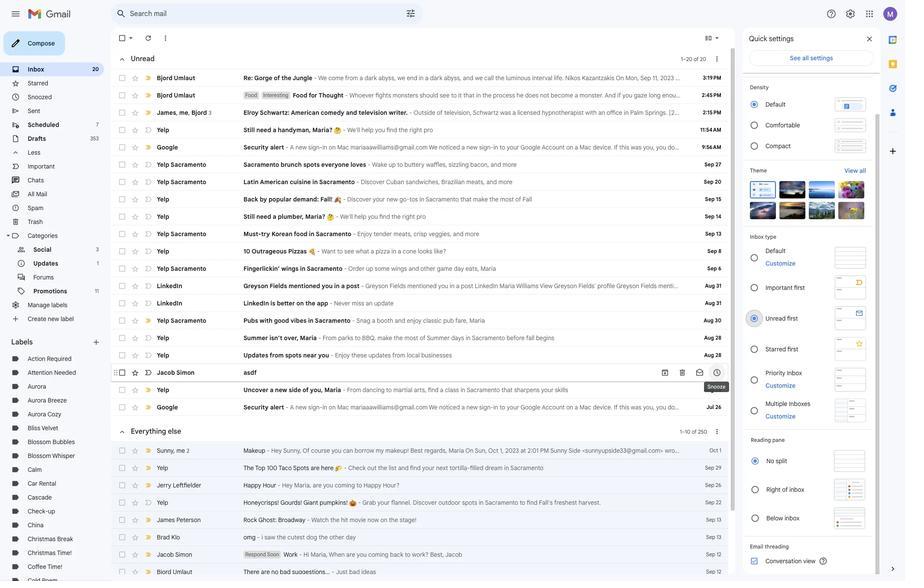Task type: vqa. For each thing, say whether or not it's contained in the screenshot.
the bottom Enchanted
no



Task type: locate. For each thing, give the bounding box(es) containing it.
view inside row
[[540, 282, 553, 290]]

we'll
[[759, 143, 771, 151], [759, 403, 771, 411]]

22 row from the top
[[111, 459, 728, 477]]

inbox for inbox type
[[750, 234, 764, 240]]

35 ͏‌ from the left
[[505, 351, 506, 359]]

1 vertical spatial customize
[[766, 382, 796, 389]]

12 yelp from the top
[[157, 386, 169, 394]]

50 ͏‌ from the left
[[528, 351, 530, 359]]

1 aug 31 from the top
[[705, 283, 721, 289]]

updates for updates from spots near you - enjoy these updates from local businesses ͏‌ ͏‌ ͏‌ ͏‌ ͏‌ ͏‌ ͏‌ ͏‌ ͏‌ ͏‌ ͏‌ ͏‌ ͏‌ ͏‌ ͏‌ ͏‌ ͏‌ ͏‌ ͏‌ ͏‌ ͏‌ ͏‌ ͏‌ ͏‌ ͏‌ ͏‌ ͏‌ ͏‌ ͏‌ ͏‌ ͏‌ ͏‌ ͏‌ ͏‌ ͏‌ ͏‌ ͏‌ ͏‌ ͏‌ ͏‌ ͏‌ ͏‌ ͏‌ ͏‌ ͏‌ ͏‌ ͏‌ ͏‌ ͏‌ ͏‌ ͏‌ ͏‌ ͏‌
[[244, 351, 268, 359]]

important for 'important' link
[[28, 162, 55, 170]]

customize for priority inbox
[[766, 382, 796, 389]]

blossom down bliss velvet link
[[28, 438, 51, 446]]

and inside everything else tab panel
[[398, 464, 409, 472]]

13 row from the top
[[111, 277, 885, 295]]

customize
[[766, 260, 796, 267], [766, 382, 796, 389], [766, 412, 796, 420]]

when
[[329, 551, 345, 559]]

1 vertical spatial mariaaawilliams@gmail.com
[[351, 403, 428, 411]]

on inside everything else tab panel
[[381, 516, 387, 524]]

6 row from the top
[[111, 156, 728, 173]]

2 wings from the left
[[391, 265, 407, 273]]

3 inside james , me , bjord 3
[[209, 109, 212, 116]]

we'll for 9:56 am
[[759, 143, 771, 151]]

– inside everything else tab panel
[[682, 428, 685, 435]]

toolbar
[[656, 368, 726, 377]]

television
[[359, 109, 387, 117]]

1 horizontal spatial on
[[616, 74, 624, 82]]

🎃 image
[[349, 500, 357, 507]]

not, up 'theme'
[[747, 143, 758, 151]]

wings
[[281, 265, 299, 273], [391, 265, 407, 273]]

- we'll help you find the right pro ͏ ͏ ͏ ͏ ͏ ͏ ͏ ͏ ͏ ͏ ͏ ͏ ͏ ͏ ͏ ͏ ͏ ͏ ͏ ͏ ͏ ͏ ͏ ͏ ͏ ͏ ͏ ͏ ͏ ͏ ͏ ͏ ͏ ͏ ͏ ͏ ͏ ͏ ͏ ͏ ͏ ͏ ͏ ͏ ͏ ͏ ͏ ͏ ͏ ͏ ͏ ͏ ͏ ͏ ͏ ͏ ͏ ͏ ͏ ͏ ͏ ͏ ͏ ͏ ͏ ͏ ͏ ͏ ͏ ͏ ͏ ͏ ͏ ͏ ͏ ͏ ͏ ͏ ͏ ͏ ͏ ͏ for still need a handyman, maria?
[[341, 126, 560, 134]]

split
[[776, 457, 787, 465]]

unread first
[[766, 314, 798, 322]]

important up chats
[[28, 162, 55, 170]]

time! for christmas time!
[[57, 549, 72, 557]]

customize button
[[760, 258, 801, 269], [760, 380, 801, 391], [760, 411, 801, 421]]

back by popular demand: fall!
[[244, 195, 334, 203]]

row containing sunny
[[111, 442, 835, 459]]

into right enough
[[685, 91, 695, 99]]

settings
[[769, 35, 794, 43], [810, 54, 833, 62]]

fields right profile
[[641, 282, 657, 290]]

jacob simon inside everything else tab panel
[[157, 551, 192, 559]]

blossom whisper link
[[28, 452, 75, 460]]

2 this from the top
[[619, 403, 629, 411]]

simon inside everything else tab panel
[[175, 551, 192, 559]]

and up - discover your new go-tos in sacramento that make the most of fall͏ ͏ ͏ ͏ ͏ ͏͏ ͏ ͏ ͏ ͏ ͏͏ ͏ ͏ ͏ ͏ ͏͏ ͏ ͏ ͏ ͏ ͏͏ ͏ ͏ ͏ ͏ ͏͏ ͏ ͏ ͏ ͏ ͏͏ ͏ ͏ ͏ ͏ ͏͏ ͏ ͏ ͏ ͏ ͏͏ ͏ ͏ ͏ ͏ ͏͏ ͏ ͏ ͏ ͏ ͏͏ ͏ ͏ ͏ ͏ ͏͏ ͏ ͏ ͏ ͏ ͏͏ ͏
[[487, 178, 497, 186]]

2 horizontal spatial inbox
[[787, 369, 802, 377]]

gmail image
[[28, 5, 75, 23]]

0 vertical spatial at
[[676, 74, 681, 82]]

2 28 from the top
[[716, 352, 721, 358]]

enjoy
[[407, 317, 422, 325]]

alert for jul 26
[[270, 403, 284, 411]]

email threading element
[[750, 543, 866, 550]]

jul 26
[[707, 404, 721, 410]]

oct 1
[[710, 447, 721, 454]]

0 vertical spatial aurora
[[28, 383, 46, 390]]

1 inside unread tab panel
[[681, 56, 683, 62]]

🤔 image
[[334, 127, 341, 134]]

7
[[96, 121, 99, 128]]

interesting
[[263, 92, 288, 98]]

0 vertical spatial simon
[[176, 369, 195, 377]]

row up process
[[111, 69, 868, 87]]

31 for greyson fields mentioned you in a post - greyson fields mentioned you in a post linkedin maria williams view greyson fields' profile greyson fields mentioned you in a post just got back from a productive trade show! #tradeshow
[[716, 283, 721, 289]]

your down sharpens
[[507, 403, 519, 411]]

maria right 'eats,'
[[481, 265, 496, 273]]

– inside unread tab panel
[[683, 56, 686, 62]]

17 ͏‌ from the left
[[477, 351, 478, 359]]

0 vertical spatial do
[[706, 143, 713, 151]]

- want to see what a pizza in a cone looks like? ͏ ͏ ͏ ͏ ͏ ͏ ͏ ͏ ͏ ͏͏ ͏ ͏ ͏ ͏ ͏͏ ͏ ͏ ͏ ͏ ͏ ͏ ͏ ͏ ͏ ͏͏ ͏ ͏ ͏ ͏ ͏ ͏ ͏ ͏ ͏ ͏͏ ͏ ͏ ͏ ͏ ͏ ͏ ͏ ͏ ͏ ͏͏ ͏ ͏ ͏ ͏ ͏ ͏ ͏ ͏ ͏ ͏ ͏ ͏ ͏ ͏ ͏ ͏ ͏ ͏ ͏ ͏ ͏ ͏ ͏ ͏ ͏ ͏ ͏͏ ͏ ͏
[[316, 247, 561, 255]]

noticed
[[439, 143, 460, 151], [439, 403, 460, 411]]

sizzling
[[449, 161, 469, 169]]

trash
[[28, 218, 43, 226]]

is
[[271, 299, 275, 307]]

gaze down density
[[762, 91, 775, 99]]

1 aug 28 from the top
[[704, 335, 721, 341]]

2 vertical spatial customize
[[766, 412, 796, 420]]

0 vertical spatial up
[[389, 161, 396, 169]]

0 vertical spatial default
[[766, 101, 786, 108]]

row down 'sandwiches,'
[[111, 191, 728, 208]]

not,
[[747, 143, 758, 151], [747, 403, 758, 411]]

need down by
[[256, 213, 271, 221]]

yelp sacramento for sacramento brunch spots everyone loves
[[157, 161, 206, 169]]

skills͏
[[555, 386, 568, 394]]

1 default from the top
[[766, 101, 786, 108]]

forums
[[33, 273, 54, 281]]

we for 9:56 am
[[429, 143, 438, 151]]

2 vertical spatial discover
[[413, 499, 437, 507]]

customize up important first
[[766, 260, 796, 267]]

0 vertical spatial alert
[[270, 143, 284, 151]]

2 vertical spatial umlaut
[[173, 568, 192, 576]]

0 horizontal spatial just
[[336, 568, 348, 576]]

customize button up important first
[[760, 258, 801, 269]]

1 vertical spatial me
[[176, 447, 185, 454]]

day inside everything else tab panel
[[346, 533, 356, 541]]

was for jul 26
[[631, 403, 642, 411]]

of right 'right'
[[782, 486, 788, 494]]

1 vertical spatial still
[[244, 213, 255, 221]]

email threading
[[750, 543, 789, 550]]

fall's
[[539, 499, 553, 507]]

spots inside everything else tab panel
[[462, 499, 477, 507]]

0 vertical spatial jacob simon
[[157, 369, 195, 377]]

wrote: inside everything else tab panel
[[665, 447, 682, 455]]

handyman,
[[278, 126, 311, 134]]

your
[[507, 143, 519, 151], [373, 195, 385, 203], [541, 386, 554, 394], [507, 403, 519, 411], [751, 447, 763, 455], [422, 464, 435, 472], [378, 499, 390, 507]]

re: gorge of the jungle - we come from a dark abyss, we end in a dark abyss, and we call the luminous interval life. nikos kazantzakis on mon, sep 11, 2023 at 10:24 am james peterson <james.peterson1902@gmail.com> wrote:
[[244, 74, 868, 82]]

bjord umlaut for 3:19 pm
[[157, 74, 195, 82]]

0 vertical spatial coming
[[335, 481, 355, 489]]

unread for unread
[[131, 55, 155, 63]]

more image
[[161, 34, 170, 42]]

sep 13 inside unread tab panel
[[705, 231, 721, 237]]

None checkbox
[[118, 34, 127, 42], [118, 74, 127, 82], [118, 91, 127, 100], [118, 108, 127, 117], [118, 195, 127, 204], [118, 212, 127, 221], [118, 247, 127, 256], [118, 282, 127, 290], [118, 299, 127, 308], [118, 334, 127, 342], [118, 403, 127, 412], [118, 481, 127, 490], [118, 34, 127, 42], [118, 74, 127, 82], [118, 91, 127, 100], [118, 108, 127, 117], [118, 195, 127, 204], [118, 212, 127, 221], [118, 247, 127, 256], [118, 282, 127, 290], [118, 299, 127, 308], [118, 334, 127, 342], [118, 403, 127, 412], [118, 481, 127, 490]]

happy
[[244, 481, 261, 489], [364, 481, 381, 489]]

meats, down bacon,
[[466, 178, 485, 186]]

post down 6
[[712, 282, 724, 290]]

1 horizontal spatial into
[[792, 91, 802, 99]]

2 vertical spatial 13
[[717, 534, 721, 540]]

maria, right hi
[[311, 551, 328, 559]]

unread inside button
[[131, 55, 155, 63]]

0 vertical spatial sep 12
[[706, 551, 721, 558]]

10 outrageous pizzas
[[244, 247, 308, 255]]

scheduled
[[28, 121, 59, 129]]

0 horizontal spatial sunny
[[157, 447, 173, 454]]

promotions
[[33, 287, 67, 295]]

everything else tab panel
[[111, 416, 835, 581]]

happy down 'out'
[[364, 481, 381, 489]]

, for sunny
[[173, 447, 175, 454]]

james inside everything else tab panel
[[157, 516, 175, 524]]

2 yelp sacramento from the top
[[157, 178, 206, 186]]

46 ͏‌ from the left
[[522, 351, 523, 359]]

i
[[262, 533, 263, 541]]

0 horizontal spatial borrow
[[355, 447, 374, 455]]

not, left multiple
[[747, 403, 758, 411]]

gaze left long
[[634, 91, 647, 99]]

respond
[[245, 551, 266, 558]]

maria? for still need a handyman, maria?
[[312, 126, 333, 134]]

all inside see all settings button
[[802, 54, 809, 62]]

1 vertical spatial peterson
[[176, 516, 201, 524]]

maria left williams
[[500, 282, 515, 290]]

0 vertical spatial bjord umlaut
[[157, 74, 195, 82]]

schwartz
[[473, 109, 499, 117]]

2 horizontal spatial post
[[712, 282, 724, 290]]

1 vertical spatial - we'll help you find the right pro ͏ ͏ ͏ ͏ ͏ ͏ ͏ ͏ ͏ ͏ ͏ ͏ ͏ ͏ ͏ ͏ ͏ ͏ ͏ ͏ ͏ ͏ ͏ ͏ ͏ ͏ ͏ ͏ ͏ ͏ ͏ ͏ ͏ ͏ ͏ ͏ ͏ ͏ ͏ ͏ ͏ ͏ ͏ ͏ ͏ ͏ ͏ ͏ ͏ ͏ ͏ ͏ ͏ ͏ ͏ ͏ ͏ ͏ ͏ ͏ ͏ ͏ ͏ ͏ ͏ ͏ ͏ ͏ ͏ ͏ ͏ ͏ ͏ ͏ ͏ ͏ ͏ ͏ ͏ ͏ ͏ ͏
[[334, 213, 553, 221]]

theme
[[750, 167, 767, 174]]

most for summer
[[405, 334, 418, 342]]

theme element
[[750, 166, 767, 175]]

1 customize button from the top
[[760, 258, 801, 269]]

2 horizontal spatial back
[[777, 91, 790, 99]]

main content containing unread
[[111, 28, 905, 581]]

🍂 image
[[334, 196, 341, 204]]

day inside unread tab panel
[[454, 265, 464, 273]]

None checkbox
[[118, 126, 127, 134], [118, 143, 127, 152], [118, 160, 127, 169], [118, 178, 127, 186], [118, 230, 127, 238], [118, 264, 127, 273], [118, 316, 127, 325], [118, 351, 127, 360], [118, 368, 127, 377], [118, 386, 127, 394], [118, 446, 127, 455], [118, 464, 127, 472], [118, 498, 127, 507], [118, 516, 127, 524], [118, 533, 127, 542], [118, 550, 127, 559], [118, 568, 127, 576], [118, 126, 127, 134], [118, 143, 127, 152], [118, 160, 127, 169], [118, 178, 127, 186], [118, 230, 127, 238], [118, 264, 127, 273], [118, 316, 127, 325], [118, 351, 127, 360], [118, 368, 127, 377], [118, 386, 127, 394], [118, 446, 127, 455], [118, 464, 127, 472], [118, 498, 127, 507], [118, 516, 127, 524], [118, 533, 127, 542], [118, 550, 127, 559], [118, 568, 127, 576]]

mariaaawilliams@gmail.com for jul 26
[[351, 403, 428, 411]]

mon,
[[626, 74, 639, 82]]

other up when
[[329, 533, 344, 541]]

1 vertical spatial you,
[[310, 386, 323, 394]]

1 28 from the top
[[716, 335, 721, 341]]

1 horizontal spatial food
[[293, 91, 307, 99]]

2 horizontal spatial spots
[[462, 499, 477, 507]]

45 ͏‌ from the left
[[520, 351, 522, 359]]

row up work?
[[111, 529, 728, 546]]

settings image
[[845, 9, 856, 19]]

jacob simon inside unread tab panel
[[157, 369, 195, 377]]

just inside everything else tab panel
[[336, 568, 348, 576]]

we'll for jul 26
[[759, 403, 771, 411]]

20 inside row
[[715, 179, 721, 185]]

the left list
[[378, 464, 387, 472]]

needed
[[54, 369, 76, 377]]

up down cascade
[[48, 507, 55, 515]]

1 horizontal spatial 2023
[[660, 74, 674, 82]]

19 ͏‌ from the left
[[480, 351, 481, 359]]

2 still from the top
[[244, 213, 255, 221]]

asdf link
[[244, 368, 652, 377]]

main menu image
[[10, 9, 21, 19]]

3 customize from the top
[[766, 412, 796, 420]]

spots left "near"
[[285, 351, 302, 359]]

starred link
[[28, 79, 48, 87]]

1 vertical spatial up
[[366, 265, 373, 273]]

inbox
[[789, 486, 804, 494], [785, 514, 800, 522]]

from left parks
[[323, 334, 337, 342]]

christmas for christmas break
[[28, 535, 56, 543]]

this for jul 26
[[619, 403, 629, 411]]

tab list
[[881, 28, 905, 550]]

hey left sunny,
[[271, 447, 282, 455]]

1 vertical spatial we'll
[[759, 403, 771, 411]]

0 horizontal spatial inbox
[[28, 65, 44, 73]]

0 vertical spatial day
[[454, 265, 464, 273]]

14 ͏‌ from the left
[[472, 351, 474, 359]]

26 inside everything else tab panel
[[716, 482, 721, 488]]

with
[[585, 109, 597, 117], [260, 317, 273, 325]]

labels heading
[[11, 338, 92, 347]]

yelp sacramento for latin american cuisine in sacramento
[[157, 178, 206, 186]]

dream
[[485, 464, 503, 472]]

1 vertical spatial 2023
[[505, 447, 519, 455]]

27 ͏‌ from the left
[[492, 351, 494, 359]]

0 vertical spatial back
[[777, 91, 790, 99]]

snag
[[357, 317, 370, 325]]

coming down 🌮 icon
[[335, 481, 355, 489]]

make right bbq,
[[378, 334, 392, 342]]

2 customize button from the top
[[760, 380, 801, 391]]

21 row from the top
[[111, 442, 835, 459]]

me for 2
[[176, 447, 185, 454]]

jacob
[[157, 369, 175, 377], [157, 551, 174, 559], [445, 551, 462, 559]]

2 happy from the left
[[364, 481, 381, 489]]

starred up snoozed link
[[28, 79, 48, 87]]

1 yelp from the top
[[157, 126, 169, 134]]

still for still need a handyman, maria?
[[244, 126, 255, 134]]

we'll right 🤔 image
[[347, 126, 360, 134]]

1 vertical spatial secure
[[798, 403, 817, 411]]

inbox section options image
[[713, 55, 721, 63], [713, 427, 721, 436]]

blossom for blossom bubbles
[[28, 438, 51, 446]]

cascade
[[28, 494, 52, 501]]

stage!
[[400, 516, 417, 524]]

0 vertical spatial time!
[[57, 549, 72, 557]]

default down type
[[766, 247, 786, 255]]

,
[[176, 109, 178, 116], [188, 109, 190, 116], [173, 447, 175, 454]]

simon for 27th row from the top of the page
[[175, 551, 192, 559]]

starred inside labels navigation
[[28, 79, 48, 87]]

more right veggies,
[[465, 230, 479, 238]]

sep 20
[[704, 179, 721, 185]]

13 ͏‌ from the left
[[471, 351, 472, 359]]

30 ͏‌ from the left
[[497, 351, 499, 359]]

updates from spots near you - enjoy these updates from local businesses ͏‌ ͏‌ ͏‌ ͏‌ ͏‌ ͏‌ ͏‌ ͏‌ ͏‌ ͏‌ ͏‌ ͏‌ ͏‌ ͏‌ ͏‌ ͏‌ ͏‌ ͏‌ ͏‌ ͏‌ ͏‌ ͏‌ ͏‌ ͏‌ ͏‌ ͏‌ ͏‌ ͏‌ ͏‌ ͏‌ ͏‌ ͏‌ ͏‌ ͏‌ ͏‌ ͏‌ ͏‌ ͏‌ ͏‌ ͏‌ ͏‌ ͏‌ ͏‌ ͏‌ ͏‌ ͏‌ ͏‌ ͏‌ ͏‌ ͏‌ ͏‌ ͏‌ ͏‌
[[244, 351, 534, 359]]

0 vertical spatial meats,
[[466, 178, 485, 186]]

2 horizontal spatial fields
[[641, 282, 657, 290]]

account for jul 26
[[542, 403, 565, 411]]

james for james peterson
[[157, 516, 175, 524]]

2 secure from the top
[[798, 403, 817, 411]]

inbox inside labels navigation
[[28, 65, 44, 73]]

abyss, up it
[[444, 74, 461, 82]]

oct left 1,
[[488, 447, 498, 455]]

2 aug 28 from the top
[[704, 352, 721, 358]]

1 secure from the top
[[798, 143, 817, 151]]

26 inside unread tab panel
[[715, 404, 721, 410]]

- we'll help you find the right pro ͏ ͏ ͏ ͏ ͏ ͏ ͏ ͏ ͏ ͏ ͏ ͏ ͏ ͏ ͏ ͏ ͏ ͏ ͏ ͏ ͏ ͏ ͏ ͏ ͏ ͏ ͏ ͏ ͏ ͏ ͏ ͏ ͏ ͏ ͏ ͏ ͏ ͏ ͏ ͏ ͏ ͏ ͏ ͏ ͏ ͏ ͏ ͏ ͏ ͏ ͏ ͏ ͏ ͏ ͏ ͏ ͏ ͏ ͏ ͏ ͏ ͏ ͏ ͏ ͏ ͏ ͏ ͏ ͏ ͏ ͏ ͏ ͏ ͏ ͏ ͏ ͏ ͏ ͏ ͏ ͏ ͏ for still need a plumber, maria?
[[334, 213, 553, 221]]

unread up the "starred first"
[[766, 314, 786, 322]]

main content
[[111, 28, 905, 581]]

31 down 6
[[716, 283, 721, 289]]

1 vertical spatial account
[[542, 403, 565, 411]]

refresh image
[[144, 34, 153, 42]]

1 horizontal spatial ,
[[176, 109, 178, 116]]

3 aurora from the top
[[28, 410, 46, 418]]

conversation
[[766, 557, 802, 565]]

don't up 1 – 10 of 250
[[668, 403, 682, 411]]

1 aurora from the top
[[28, 383, 46, 390]]

starred for 'starred' link
[[28, 79, 48, 87]]

0 vertical spatial account
[[542, 143, 565, 151]]

at inside everything else tab panel
[[521, 447, 526, 455]]

31 up "30"
[[716, 300, 721, 306]]

other inside unread tab panel
[[421, 265, 435, 273]]

of inside everything else tab panel
[[692, 428, 697, 435]]

right down outside
[[409, 126, 422, 134]]

reading pane element
[[751, 437, 865, 443]]

0 vertical spatial 26
[[715, 404, 721, 410]]

an right fiction
[[899, 109, 905, 117]]

first for starred first
[[788, 345, 798, 353]]

1 horizontal spatial meats,
[[466, 178, 485, 186]]

1 vertical spatial other
[[329, 533, 344, 541]]

row up television,
[[111, 87, 815, 104]]

2 post from the left
[[461, 282, 473, 290]]

see
[[440, 91, 450, 99], [344, 247, 354, 255]]

1 don't from the top
[[668, 143, 682, 151]]

are up giant
[[313, 481, 322, 489]]

1 horizontal spatial gaze
[[762, 91, 775, 99]]

14 row from the top
[[111, 295, 728, 312]]

at inside unread tab panel
[[676, 74, 681, 82]]

0 vertical spatial enjoy
[[357, 230, 372, 238]]

new up bacon,
[[466, 143, 478, 151]]

1 vertical spatial aurora
[[28, 396, 46, 404]]

1 vertical spatial blossom
[[28, 452, 51, 460]]

1 horizontal spatial updates
[[244, 351, 268, 359]]

james for james , me , bjord 3
[[157, 109, 176, 116]]

top
[[255, 464, 265, 472]]

meats, left crisp
[[394, 230, 412, 238]]

first left trade
[[794, 284, 805, 291]]

– left 250
[[682, 428, 685, 435]]

display density element
[[750, 84, 866, 91]]

1 horizontal spatial unread
[[766, 314, 786, 322]]

1 vertical spatial on
[[465, 447, 474, 455]]

we'll right 🤔 icon
[[340, 213, 353, 221]]

1 vertical spatial spots
[[285, 351, 302, 359]]

account for 9:56 am
[[542, 143, 565, 151]]

first for unread first
[[787, 314, 798, 322]]

37 ͏‌ from the left
[[508, 351, 509, 359]]

important inside labels navigation
[[28, 162, 55, 170]]

1 horizontal spatial starred
[[766, 345, 786, 353]]

1 vertical spatial don't
[[668, 403, 682, 411]]

maria? for still need a plumber, maria?
[[305, 213, 325, 221]]

the
[[282, 74, 291, 82], [495, 74, 505, 82], [482, 91, 492, 99], [724, 91, 733, 99], [399, 126, 408, 134], [489, 195, 499, 203], [392, 213, 401, 221], [305, 299, 315, 307], [394, 334, 403, 342], [378, 464, 387, 472], [330, 516, 340, 524], [389, 516, 398, 524], [277, 533, 286, 541], [319, 533, 328, 541]]

side
[[569, 447, 581, 455]]

1 12 from the top
[[717, 551, 721, 558]]

new left 'go-'
[[387, 195, 398, 203]]

1 vertical spatial was
[[631, 143, 642, 151]]

comedy
[[321, 109, 344, 117]]

31 for linkedin is better on the app - never miss an update ͏ ͏ ͏ ͏ ͏ ͏ ͏ ͏ ͏ ͏ ͏ ͏ ͏ ͏ ͏ ͏ ͏ ͏ ͏ ͏ ͏ ͏ ͏ ͏ ͏ ͏ ͏ ͏ ͏ ͏ ͏ ͏ ͏ ͏ ͏ ͏ ͏ ͏ ͏ ͏ ͏ ͏ ͏ ͏ ͏ ͏ ͏ ͏ ͏ ͏ ͏ ͏ ͏ ͏ ͏ ͏ ͏ ͏ ͏ ͏ ͏ ͏ ͏ ͏ ͏ ͏ ͏ ͏ ͏ ͏ ͏ ͏ ͏ ͏ ͏ ͏ ͏ ͏ ͏ ͏ ͏ ͏ ͏ ͏ ͏ ͏ ͏ ͏ ͏ ͏
[[716, 300, 721, 306]]

uncover
[[244, 386, 268, 394]]

we'll for still need a handyman, maria?
[[347, 126, 360, 134]]

time!
[[57, 549, 72, 557], [48, 563, 62, 571]]

26 down 29
[[716, 482, 721, 488]]

6 yelp from the top
[[157, 230, 169, 238]]

customize for multiple inboxes
[[766, 412, 796, 420]]

that down brazilian
[[460, 195, 472, 203]]

elroy schwartz: american comedy and television writer. - outside of television, schwartz was a licensed hypnotherapist with an office in palm springs. [2] he also painted, pursued past life regressions, and authored several non-fiction an
[[244, 109, 905, 117]]

jacob inside unread tab panel
[[157, 369, 175, 377]]

still down back
[[244, 213, 255, 221]]

updates
[[33, 260, 58, 267], [244, 351, 268, 359]]

aug left "30"
[[704, 317, 714, 324]]

1 horizontal spatial other
[[421, 265, 435, 273]]

row down 'eats,'
[[111, 277, 885, 295]]

13 inside unread tab panel
[[716, 231, 721, 237]]

33 ͏‌ from the left
[[502, 351, 503, 359]]

26 for sep 26
[[716, 482, 721, 488]]

aug for enjoy these updates from local businesses ͏‌ ͏‌ ͏‌ ͏‌ ͏‌ ͏‌ ͏‌ ͏‌ ͏‌ ͏‌ ͏‌ ͏‌ ͏‌ ͏‌ ͏‌ ͏‌ ͏‌ ͏‌ ͏‌ ͏‌ ͏‌ ͏‌ ͏‌ ͏‌ ͏‌ ͏‌ ͏‌ ͏‌ ͏‌ ͏‌ ͏‌ ͏‌ ͏‌ ͏‌ ͏‌ ͏‌ ͏‌ ͏‌ ͏‌ ͏‌ ͏‌ ͏‌ ͏‌ ͏‌ ͏‌ ͏‌ ͏‌ ͏‌ ͏‌ ͏‌ ͏‌ ͏‌ ͏‌
[[704, 352, 714, 358]]

china
[[28, 521, 44, 529]]

starred for starred first
[[766, 345, 786, 353]]

required
[[47, 355, 72, 363]]

3 customize button from the top
[[760, 411, 801, 421]]

9:56 am
[[702, 144, 721, 150]]

mariaaawilliams@gmail.com for 9:56 am
[[351, 143, 428, 151]]

–
[[683, 56, 686, 62], [682, 428, 685, 435]]

26 right jul at the right of page
[[715, 404, 721, 410]]

1 vertical spatial back
[[750, 282, 763, 290]]

24 row from the top
[[111, 494, 728, 511]]

19 row from the top
[[111, 381, 728, 399]]

- we'll help you find the right pro ͏ ͏ ͏ ͏ ͏ ͏ ͏ ͏ ͏ ͏ ͏ ͏ ͏ ͏ ͏ ͏ ͏ ͏ ͏ ͏ ͏ ͏ ͏ ͏ ͏ ͏ ͏ ͏ ͏ ͏ ͏ ͏ ͏ ͏ ͏ ͏ ͏ ͏ ͏ ͏ ͏ ͏ ͏ ͏ ͏ ͏ ͏ ͏ ͏ ͏ ͏ ͏ ͏ ͏ ͏ ͏ ͏ ͏ ͏ ͏ ͏ ͏ ͏ ͏ ͏ ͏ ͏ ͏ ͏ ͏ ͏ ͏ ͏ ͏ ͏ ͏ ͏ ͏ ͏ ͏ ͏ ͏ down television,
[[341, 126, 560, 134]]

row containing jerry leftfielder
[[111, 477, 728, 494]]

an left office
[[598, 109, 605, 117]]

0 horizontal spatial settings
[[769, 35, 794, 43]]

23 ͏‌ from the left
[[486, 351, 488, 359]]

up
[[389, 161, 396, 169], [366, 265, 373, 273], [48, 507, 55, 515]]

0 vertical spatial maria?
[[312, 126, 333, 134]]

28 down "30"
[[716, 335, 721, 341]]

advanced search options image
[[402, 5, 419, 22]]

do for 9:56 am
[[706, 143, 713, 151]]

1 left the i in the right bottom of the page
[[720, 447, 721, 454]]

1 we'll from the top
[[759, 143, 771, 151]]

1 vertical spatial do
[[706, 403, 713, 411]]

– for everything else
[[682, 428, 685, 435]]

1 vertical spatial inbox section options image
[[713, 427, 721, 436]]

all inside view all button
[[860, 167, 866, 175]]

wrote: up several
[[851, 74, 868, 82]]

1 vertical spatial james
[[157, 109, 176, 116]]

2 vertical spatial back
[[390, 551, 403, 559]]

42 ͏‌ from the left
[[516, 351, 517, 359]]

make for bbq,
[[378, 334, 392, 342]]

0 horizontal spatial with
[[260, 317, 273, 325]]

at left 10:24
[[676, 74, 681, 82]]

search mail image
[[114, 6, 129, 22]]

me inside everything else tab panel
[[176, 447, 185, 454]]

0 vertical spatial sep 13
[[705, 231, 721, 237]]

yelp sacramento for fingerlickin' wings in sacramento
[[157, 265, 206, 273]]

important for important first
[[766, 284, 793, 291]]

inbox section options image inside everything else tab panel
[[713, 427, 721, 436]]

28 up snooze in the right of the page
[[716, 352, 721, 358]]

1 vertical spatial just
[[336, 568, 348, 576]]

dark up should in the top of the page
[[430, 74, 442, 82]]

2 vertical spatial we
[[429, 403, 438, 411]]

greyson left fields'
[[554, 282, 577, 290]]

row containing james peterson
[[111, 511, 728, 529]]

0 vertical spatial christmas
[[28, 535, 56, 543]]

25 row from the top
[[111, 511, 728, 529]]

1 inside labels navigation
[[97, 260, 99, 266]]

15 ͏‌ from the left
[[474, 351, 475, 359]]

1 vertical spatial all
[[860, 167, 866, 175]]

updates inside labels navigation
[[33, 260, 58, 267]]

back
[[777, 91, 790, 99], [750, 282, 763, 290], [390, 551, 403, 559]]

process
[[493, 91, 515, 99]]

food for food
[[245, 92, 257, 98]]

sharpens
[[514, 386, 540, 394]]

3 mentioned from the left
[[658, 282, 688, 290]]

still down elroy
[[244, 126, 255, 134]]

aug for greyson fields mentioned you in a post linkedin maria williams view greyson fields' profile greyson fields mentioned you in a post just got back from a productive trade show! #tradeshow
[[705, 283, 715, 289]]

0 vertical spatial most
[[500, 195, 514, 203]]

coming up ideas
[[368, 551, 389, 559]]

up inside labels navigation
[[48, 507, 55, 515]]

all mail
[[28, 190, 47, 198]]

1 vertical spatial default
[[766, 247, 786, 255]]

isn't
[[269, 334, 282, 342]]

simon for 11th row from the bottom
[[176, 369, 195, 377]]

noticed up sizzling
[[439, 143, 460, 151]]

check-up link
[[28, 507, 55, 515]]

🤔 image
[[327, 214, 334, 221]]

important
[[28, 162, 55, 170], [766, 284, 793, 291]]

everyone
[[321, 161, 349, 169]]

None search field
[[111, 3, 423, 24]]

flannel.
[[391, 499, 411, 507]]

does
[[525, 91, 539, 99]]

3 ͏‌ from the left
[[455, 351, 457, 359]]

greyson
[[244, 282, 268, 290], [365, 282, 388, 290], [554, 282, 577, 290], [617, 282, 639, 290]]

2 12 from the top
[[717, 569, 721, 575]]

38 ͏‌ from the left
[[509, 351, 511, 359]]

we left come
[[318, 74, 327, 82]]

1 christmas from the top
[[28, 535, 56, 543]]

bjord umlaut inside everything else tab panel
[[157, 568, 192, 576]]

density
[[750, 84, 769, 91]]

1 vertical spatial 10
[[685, 428, 691, 435]]

security for jul 26
[[244, 403, 269, 411]]

simon inside unread tab panel
[[176, 369, 195, 377]]

1 summer from the left
[[244, 334, 268, 342]]

2 vertical spatial that
[[502, 386, 513, 394]]

customize down multiple
[[766, 412, 796, 420]]

pro down outside
[[424, 126, 433, 134]]

43 ͏‌ from the left
[[517, 351, 519, 359]]

-
[[314, 74, 317, 82], [345, 91, 348, 99], [409, 109, 412, 117], [343, 126, 346, 134], [286, 143, 288, 151], [368, 161, 371, 169], [356, 178, 359, 186], [343, 195, 346, 203], [336, 213, 339, 221], [353, 230, 356, 238], [317, 247, 320, 255], [344, 265, 347, 273], [361, 282, 364, 290], [330, 299, 333, 307], [352, 317, 355, 325], [318, 334, 321, 342], [331, 351, 333, 359], [343, 386, 346, 394], [286, 403, 288, 411], [267, 447, 270, 455], [344, 464, 347, 472], [278, 481, 281, 489], [358, 499, 361, 507], [307, 516, 310, 524], [257, 533, 260, 541], [299, 551, 302, 559], [332, 568, 334, 576]]

still for still need a plumber, maria?
[[244, 213, 255, 221]]

2:15 pm
[[703, 109, 721, 116]]

updates inside row
[[244, 351, 268, 359]]

10 left 250
[[685, 428, 691, 435]]

row
[[111, 69, 868, 87], [111, 87, 815, 104], [111, 104, 905, 121], [111, 121, 728, 139], [111, 139, 817, 156], [111, 156, 728, 173], [111, 173, 728, 191], [111, 191, 728, 208], [111, 208, 728, 225], [111, 225, 728, 243], [111, 243, 728, 260], [111, 260, 728, 277], [111, 277, 885, 295], [111, 295, 728, 312], [111, 312, 728, 329], [111, 329, 728, 347], [111, 347, 728, 364], [111, 364, 728, 381], [111, 381, 728, 399], [111, 399, 817, 416], [111, 442, 835, 459], [111, 459, 728, 477], [111, 477, 728, 494], [111, 494, 728, 511], [111, 511, 728, 529], [111, 529, 728, 546], [111, 546, 728, 563], [111, 563, 728, 581]]

2 security from the top
[[244, 403, 269, 411]]

2 sep 12 from the top
[[706, 569, 721, 575]]

list
[[389, 464, 397, 472]]

mariaaawilliams@gmail.com up wake
[[351, 143, 428, 151]]

just left got
[[726, 282, 737, 290]]

1 horizontal spatial settings
[[810, 54, 833, 62]]

with right pubs at bottom
[[260, 317, 273, 325]]

1 horizontal spatial inbox
[[750, 234, 764, 240]]

2 noticed from the top
[[439, 403, 460, 411]]

353
[[90, 135, 99, 142]]

we
[[318, 74, 327, 82], [429, 143, 438, 151], [429, 403, 438, 411]]

customize down "priority inbox"
[[766, 382, 796, 389]]

, inside everything else tab panel
[[173, 447, 175, 454]]

food for food for thought - whoever fights monsters should see to it that in the process he does not become a monster. and if you gaze long enough into an abyss, the abyss will gaze back into you.
[[293, 91, 307, 99]]

1 blossom from the top
[[28, 438, 51, 446]]

10 inside row
[[244, 247, 250, 255]]

row containing james
[[111, 104, 905, 121]]

trash link
[[28, 218, 43, 226]]

customize button for multiple inboxes
[[760, 411, 801, 421]]

2023 right 1,
[[505, 447, 519, 455]]

3 row from the top
[[111, 104, 905, 121]]

26 ͏‌ from the left
[[491, 351, 492, 359]]

aug 28 for summer isn't over, maria - from parks to bbq, make the most of summer days in sacramento before fall begins͏ ͏ ͏ ͏ ͏ ͏͏ ͏ ͏ ͏ ͏ ͏͏ ͏ ͏ ͏ ͏ ͏͏ ͏ ͏ ͏ ͏ ͏͏ ͏ ͏ ͏ ͏ ͏͏ ͏ ͏ ͏ ͏ ͏͏ ͏ ͏ ͏ ͏ ͏͏ ͏ ͏ ͏ ͏ ͏͏ ͏ ͏ ͏ ͏ ͏͏ ͏ ͏ ͏ ͏ ͏͏ ͏ ͏ ͏ ͏
[[704, 335, 721, 341]]

security down uncover
[[244, 403, 269, 411]]

christmas down china
[[28, 535, 56, 543]]

peterson inside unread tab panel
[[729, 74, 753, 82]]

inbox section options image inside unread tab panel
[[713, 55, 721, 63]]

2023 right '11,'
[[660, 74, 674, 82]]

2 jacob simon from the top
[[157, 551, 192, 559]]

maria, left "can"
[[696, 447, 713, 455]]

1 mentioned from the left
[[289, 282, 320, 290]]

0 vertical spatial important
[[28, 162, 55, 170]]

all for see
[[802, 54, 809, 62]]

find left fall's
[[527, 499, 538, 507]]

maria? left 🤔 image
[[312, 126, 333, 134]]

2 bjord umlaut from the top
[[157, 91, 195, 99]]

borrow right the i in the right bottom of the page
[[730, 447, 749, 455]]

1 vertical spatial 12
[[717, 569, 721, 575]]

aug 28 up snooze in the right of the page
[[704, 352, 721, 358]]

several
[[845, 109, 865, 117]]

26 for jul 26
[[715, 404, 721, 410]]

borrow
[[355, 447, 374, 455], [730, 447, 749, 455]]

3 post from the left
[[712, 282, 724, 290]]

spots for everyone
[[303, 161, 320, 169]]

12 row from the top
[[111, 260, 728, 277]]

0 vertical spatial make
[[473, 195, 488, 203]]

3 bjord umlaut from the top
[[157, 568, 192, 576]]

2 horizontal spatial mentioned
[[658, 282, 688, 290]]

security alert - a new sign-in on mac mariaaawilliams@gmail.com we noticed a new sign-in to your google account on a mac device. if this was you, you don't need to do anything. if not, we'll help you secure for jul 26
[[244, 403, 817, 411]]

do
[[706, 143, 713, 151], [706, 403, 713, 411]]

right for still need a handyman, maria?
[[409, 126, 422, 134]]

1 horizontal spatial fields
[[390, 282, 406, 290]]

sunny
[[157, 447, 173, 454], [550, 447, 567, 455], [819, 447, 835, 455]]

blossom bubbles
[[28, 438, 75, 446]]

make down bacon,
[[473, 195, 488, 203]]

me inside unread tab panel
[[179, 109, 188, 116]]

2023 inside unread tab panel
[[660, 74, 674, 82]]

new left side
[[275, 386, 287, 394]]

10 yelp from the top
[[157, 334, 169, 342]]

post down 'eats,'
[[461, 282, 473, 290]]

0 vertical spatial view
[[845, 167, 858, 175]]

from left local
[[392, 351, 405, 359]]

noticed for 9:56 am
[[439, 143, 460, 151]]

1 vertical spatial maria?
[[305, 213, 325, 221]]

0 vertical spatial with
[[585, 109, 597, 117]]

10 ͏‌ from the left
[[466, 351, 468, 359]]

yelp sacramento
[[157, 161, 206, 169], [157, 178, 206, 186], [157, 230, 206, 238], [157, 265, 206, 273], [157, 317, 206, 325]]

jacob for 27th row from the top of the page
[[157, 551, 174, 559]]

4 yelp from the top
[[157, 195, 169, 203]]

1 inside row
[[720, 447, 721, 454]]

aurora down aurora link
[[28, 396, 46, 404]]

1 horizontal spatial make
[[473, 195, 488, 203]]

39 ͏‌ from the left
[[511, 351, 513, 359]]

11 row from the top
[[111, 243, 728, 260]]

from left dancing
[[347, 386, 361, 394]]

0 vertical spatial updates
[[33, 260, 58, 267]]

1 horizontal spatial bad
[[349, 568, 360, 576]]

brad klo
[[157, 533, 180, 541]]

pane
[[773, 437, 785, 443]]



Task type: describe. For each thing, give the bounding box(es) containing it.
pub
[[443, 317, 454, 325]]

1 vertical spatial see
[[344, 247, 354, 255]]

toolbar inside row
[[656, 368, 726, 377]]

help right 🤔 icon
[[354, 213, 366, 221]]

47 ͏‌ from the left
[[523, 351, 525, 359]]

2 horizontal spatial up
[[389, 161, 396, 169]]

find down best
[[410, 464, 421, 472]]

umlaut for 3:19 pm
[[174, 74, 195, 82]]

1 we from the left
[[397, 74, 405, 82]]

4 greyson from the left
[[617, 282, 639, 290]]

12 ͏‌ from the left
[[469, 351, 471, 359]]

updates for updates
[[33, 260, 58, 267]]

1 vertical spatial discover
[[347, 195, 371, 203]]

1 greyson from the left
[[244, 282, 268, 290]]

google down licensed
[[521, 143, 541, 151]]

aug for from parks to bbq, make the most of summer days in sacramento before fall begins͏ ͏ ͏ ͏ ͏ ͏͏ ͏ ͏ ͏ ͏ ͏͏ ͏ ͏ ͏ ͏ ͏͏ ͏ ͏ ͏ ͏ ͏͏ ͏ ͏ ͏ ͏ ͏͏ ͏ ͏ ͏ ͏ ͏͏ ͏ ͏ ͏ ͏ ͏͏ ͏ ͏ ͏ ͏ ͏͏ ͏ ͏ ͏ ͏ ͏͏ ͏ ͏ ͏ ͏ ͏͏ ͏ ͏ ͏ ͏
[[704, 335, 714, 341]]

pro for still need a plumber, maria?
[[417, 213, 426, 221]]

wrote: inside unread tab panel
[[851, 74, 868, 82]]

an right miss
[[366, 299, 373, 307]]

customize for default
[[766, 260, 796, 267]]

need down schwartz:
[[256, 126, 271, 134]]

your left skills͏
[[541, 386, 554, 394]]

1 vertical spatial that
[[460, 195, 472, 203]]

secure for jul 26
[[798, 403, 817, 411]]

back inside everything else tab panel
[[390, 551, 403, 559]]

you, for 9:56 am
[[643, 143, 655, 151]]

find right arts,
[[428, 386, 439, 394]]

2 mentioned from the left
[[407, 282, 437, 290]]

1 horizontal spatial with
[[585, 109, 597, 117]]

christmas for christmas time!
[[28, 549, 56, 557]]

1 sep 12 from the top
[[706, 551, 721, 558]]

inbox section options image for everything else
[[713, 427, 721, 436]]

sent link
[[28, 107, 40, 115]]

anything. for jul 26
[[715, 403, 740, 411]]

aug left 25
[[704, 387, 714, 393]]

11 ͏‌ from the left
[[467, 351, 469, 359]]

sep 13 for omg - i saw the cutest dog the other day
[[706, 534, 721, 540]]

1 horizontal spatial american
[[291, 109, 319, 117]]

christmas time!
[[28, 549, 72, 557]]

1 vertical spatial enjoy
[[335, 351, 350, 359]]

the left abyss
[[724, 91, 733, 99]]

0 vertical spatial we
[[318, 74, 327, 82]]

1 vertical spatial maria,
[[294, 481, 311, 489]]

inbox type element
[[750, 234, 866, 240]]

1 gaze from the left
[[634, 91, 647, 99]]

support image
[[826, 9, 837, 19]]

20 inside labels navigation
[[92, 66, 99, 72]]

not, for 9:56 am
[[747, 143, 758, 151]]

52 ͏‌ from the left
[[531, 351, 533, 359]]

omg
[[244, 533, 256, 541]]

of right side
[[303, 386, 309, 394]]

of down pubs with good vibes in sacramento - snag a booth and enjoy classic pub fare, maria ͏ ͏ ͏ ͏ ͏ ͏ ͏ ͏ ͏ ͏ ͏ ͏ ͏ ͏ ͏ ͏ ͏ ͏ ͏ ͏ ͏ ͏ ͏ ͏ ͏ ͏ ͏ ͏ ͏ ͏ ͏ ͏ ͏ ͏ ͏ ͏ ͏ ͏ ͏ ͏ ͏ ͏ ͏ ͏ ͏ ͏ ͏ ͏ ͏ ͏ ͏ ͏ ͏ ͏ ͏ ͏ ͏ ͏ ͏ ͏ ͏ ͏ ͏ ͏ ͏ ͏ ͏ ͏ ͏ ͏ ͏ ͏ ͏ ͏ ͏ ͏ ͏
[[420, 334, 426, 342]]

2 fields from the left
[[390, 282, 406, 290]]

the left process
[[482, 91, 492, 99]]

discover inside everything else tab panel
[[413, 499, 437, 507]]

wake
[[372, 161, 387, 169]]

leftfielder
[[173, 481, 201, 489]]

1 – 20 of 20
[[681, 56, 706, 62]]

1 dark from the left
[[365, 74, 377, 82]]

trade
[[815, 282, 830, 290]]

36 ͏‌ from the left
[[506, 351, 508, 359]]

2 yelp from the top
[[157, 161, 169, 169]]

unread for unread first
[[766, 314, 786, 322]]

0 vertical spatial that
[[463, 91, 475, 99]]

aurora breeze link
[[28, 396, 67, 404]]

28 for summer isn't over, maria - from parks to bbq, make the most of summer days in sacramento before fall begins͏ ͏ ͏ ͏ ͏ ͏͏ ͏ ͏ ͏ ͏ ͏͏ ͏ ͏ ͏ ͏ ͏͏ ͏ ͏ ͏ ͏ ͏͏ ͏ ͏ ͏ ͏ ͏͏ ͏ ͏ ͏ ͏ ͏͏ ͏ ͏ ͏ ͏ ͏͏ ͏ ͏ ͏ ͏ ͏͏ ͏ ͏ ͏ ͏ ͏͏ ͏ ͏ ͏ ͏ ͏͏ ͏ ͏ ͏ ͏
[[716, 335, 721, 341]]

abyss
[[735, 91, 750, 99]]

0 horizontal spatial oct
[[488, 447, 498, 455]]

27 row from the top
[[111, 546, 728, 563]]

security alert - a new sign-in on mac mariaaawilliams@gmail.com we noticed a new sign-in to your google account on a mac device. if this was you, you don't need to do anything. if not, we'll help you secure for 9:56 am
[[244, 143, 817, 151]]

and down you.
[[807, 109, 817, 117]]

class
[[445, 386, 459, 394]]

2 borrow from the left
[[730, 447, 749, 455]]

google down sharpens
[[521, 403, 541, 411]]

must-try korean food in sacramento - enjoy tender meats, crisp veggies, and more ͏ ͏ ͏ ͏ ͏ ͏ ͏ ͏ ͏ ͏ ͏ ͏ ͏ ͏ ͏ ͏ ͏ ͏ ͏ ͏ ͏ ͏ ͏ ͏ ͏ ͏ ͏ ͏ ͏ ͏ ͏ ͏ ͏ ͏ ͏ ͏ ͏ ͏ ͏ ͏ ͏ ͏ ͏ ͏ ͏ ͏ ͏ ͏ ͏ ͏ ͏ ͏ ͏ ͏ ͏ ͏ ͏ ͏ ͏ ͏ ͏ ͏ ͏ ͏ ͏ ͏ ͏ ͏ ͏ ͏ ͏ ͏ ͏ ͏ ͏ ͏ ͏ ͏ ͏
[[244, 230, 602, 238]]

1 borrow from the left
[[355, 447, 374, 455]]

martial
[[393, 386, 413, 394]]

1 horizontal spatial see
[[440, 91, 450, 99]]

32 ͏‌ from the left
[[500, 351, 502, 359]]

5 yelp from the top
[[157, 213, 169, 221]]

quick settings element
[[749, 35, 794, 50]]

and left enjoy
[[395, 317, 405, 325]]

break
[[57, 535, 73, 543]]

sep 6
[[707, 265, 721, 272]]

17 row from the top
[[111, 347, 728, 364]]

0 vertical spatial maria,
[[696, 447, 713, 455]]

28 ͏‌ from the left
[[494, 351, 495, 359]]

3 yelp from the top
[[157, 178, 169, 186]]

make for that
[[473, 195, 488, 203]]

businesses
[[421, 351, 452, 359]]

1 vertical spatial with
[[260, 317, 273, 325]]

24 ͏‌ from the left
[[488, 351, 489, 359]]

an down am
[[697, 91, 703, 99]]

licensed
[[517, 109, 540, 117]]

google down james , me , bjord 3
[[157, 143, 178, 151]]

car rental
[[28, 480, 56, 487]]

reading
[[751, 437, 771, 443]]

a for jul 26
[[290, 403, 294, 411]]

aurora for aurora breeze
[[28, 396, 46, 404]]

on inside everything else tab panel
[[465, 447, 474, 455]]

maria right fare,
[[470, 317, 485, 325]]

0 vertical spatial james
[[709, 74, 727, 82]]

blossom for blossom whisper
[[28, 452, 51, 460]]

other inside everything else tab panel
[[329, 533, 344, 541]]

3 greyson from the left
[[554, 282, 577, 290]]

this for 9:56 am
[[619, 143, 629, 151]]

1,
[[500, 447, 504, 455]]

0 vertical spatial was
[[500, 109, 511, 117]]

5 row from the top
[[111, 139, 817, 156]]

jacob for 11th row from the bottom
[[157, 369, 175, 377]]

find down writer.
[[387, 126, 397, 134]]

outside
[[414, 109, 435, 117]]

of right outside
[[437, 109, 443, 117]]

on inside unread tab panel
[[616, 74, 624, 82]]

6 ͏‌ from the left
[[460, 351, 461, 359]]

for
[[309, 91, 317, 99]]

gourds!
[[280, 499, 302, 507]]

from down "isn't"
[[270, 351, 284, 359]]

4 row from the top
[[111, 121, 728, 139]]

3 inside labels navigation
[[96, 246, 99, 253]]

new down handyman,
[[296, 143, 307, 151]]

will
[[752, 91, 761, 99]]

and right comedy on the top
[[346, 109, 357, 117]]

your right grab on the left bottom
[[378, 499, 390, 507]]

1 for 1
[[97, 260, 99, 266]]

2 dark from the left
[[430, 74, 442, 82]]

jacob simon for 11th row from the bottom
[[157, 369, 195, 377]]

china link
[[28, 521, 44, 529]]

the right 'saw'
[[277, 533, 286, 541]]

1 horizontal spatial enjoy
[[357, 230, 372, 238]]

need left 9:56 am
[[684, 143, 697, 151]]

some
[[375, 265, 390, 273]]

2023 inside everything else tab panel
[[505, 447, 519, 455]]

toggle split pane mode image
[[704, 34, 713, 42]]

pro for still need a handyman, maria?
[[424, 126, 433, 134]]

the right dog
[[319, 533, 328, 541]]

🍕 image
[[308, 248, 316, 256]]

inbox section options image for unread
[[713, 55, 721, 63]]

customize button for priority inbox
[[760, 380, 801, 391]]

your left next
[[422, 464, 435, 472]]

side
[[289, 386, 301, 394]]

sincerely,
[[791, 447, 817, 455]]

new inside labels navigation
[[48, 315, 59, 323]]

1 horizontal spatial sunny
[[550, 447, 567, 455]]

google up else
[[157, 403, 178, 411]]

9 row from the top
[[111, 208, 728, 225]]

🌮 image
[[335, 465, 342, 472]]

18 row from the top
[[111, 364, 728, 381]]

0 vertical spatial inbox
[[789, 486, 804, 494]]

1 happy from the left
[[244, 481, 261, 489]]

11 yelp from the top
[[157, 351, 169, 359]]

not
[[540, 91, 549, 99]]

and left call
[[463, 74, 473, 82]]

Search mail text field
[[130, 10, 381, 18]]

from right come
[[345, 74, 358, 82]]

0 horizontal spatial hey
[[271, 447, 282, 455]]

your left 'go-'
[[373, 195, 385, 203]]

fights
[[375, 91, 391, 99]]

out
[[367, 464, 377, 472]]

comfortable
[[766, 121, 800, 129]]

try
[[261, 230, 270, 238]]

rock
[[244, 516, 257, 524]]

help left inboxes
[[773, 403, 785, 411]]

3 fields from the left
[[641, 282, 657, 290]]

demand:
[[293, 195, 319, 203]]

ghost:
[[258, 516, 277, 524]]

27
[[716, 161, 721, 168]]

2 gaze from the left
[[762, 91, 775, 99]]

20 up am
[[700, 56, 706, 62]]

don't for 9:56 am
[[668, 143, 682, 151]]

10:24
[[683, 74, 697, 82]]

and down cone
[[409, 265, 419, 273]]

5 ͏‌ from the left
[[458, 351, 460, 359]]

from right got
[[764, 282, 777, 290]]

1 vertical spatial inbox
[[785, 514, 800, 522]]

aug 28 for updates from spots near you - enjoy these updates from local businesses ͏‌ ͏‌ ͏‌ ͏‌ ͏‌ ͏‌ ͏‌ ͏‌ ͏‌ ͏‌ ͏‌ ͏‌ ͏‌ ͏‌ ͏‌ ͏‌ ͏‌ ͏‌ ͏‌ ͏‌ ͏‌ ͏‌ ͏‌ ͏‌ ͏‌ ͏‌ ͏‌ ͏‌ ͏‌ ͏‌ ͏‌ ͏‌ ͏‌ ͏‌ ͏‌ ͏‌ ͏‌ ͏‌ ͏‌ ͏‌ ͏‌ ͏‌ ͏‌ ͏‌ ͏‌ ͏‌ ͏‌ ͏‌ ͏‌ ͏‌ ͏‌ ͏‌ ͏‌
[[704, 352, 721, 358]]

important link
[[28, 162, 55, 170]]

pizza
[[376, 247, 390, 255]]

become
[[551, 91, 573, 99]]

40 ͏‌ from the left
[[513, 351, 514, 359]]

aug for never miss an update ͏ ͏ ͏ ͏ ͏ ͏ ͏ ͏ ͏ ͏ ͏ ͏ ͏ ͏ ͏ ͏ ͏ ͏ ͏ ͏ ͏ ͏ ͏ ͏ ͏ ͏ ͏ ͏ ͏ ͏ ͏ ͏ ͏ ͏ ͏ ͏ ͏ ͏ ͏ ͏ ͏ ͏ ͏ ͏ ͏ ͏ ͏ ͏ ͏ ͏ ͏ ͏ ͏ ͏ ͏ ͏ ͏ ͏ ͏ ͏ ͏ ͏ ͏ ͏ ͏ ͏ ͏ ͏ ͏ ͏ ͏ ͏ ͏ ͏ ͏ ͏ ͏ ͏ ͏ ͏ ͏ ͏ ͏ ͏ ͏ ͏ ͏ ͏ ͏ ͏
[[705, 300, 715, 306]]

alert for 9:56 am
[[270, 143, 284, 151]]

your down the reading
[[751, 447, 763, 455]]

the down writer.
[[399, 126, 408, 134]]

14 yelp from the top
[[157, 499, 168, 507]]

still need a plumber, maria?
[[244, 213, 327, 221]]

the up updates from spots near you - enjoy these updates from local businesses ͏‌ ͏‌ ͏‌ ͏‌ ͏‌ ͏‌ ͏‌ ͏‌ ͏‌ ͏‌ ͏‌ ͏‌ ͏‌ ͏‌ ͏‌ ͏‌ ͏‌ ͏‌ ͏‌ ͏‌ ͏‌ ͏‌ ͏‌ ͏‌ ͏‌ ͏‌ ͏‌ ͏‌ ͏‌ ͏‌ ͏‌ ͏‌ ͏‌ ͏‌ ͏‌ ͏‌ ͏‌ ͏‌ ͏‌ ͏‌ ͏‌ ͏‌ ͏‌ ͏‌ ͏‌ ͏‌ ͏‌ ͏‌ ͏‌ ͏‌ ͏‌ ͏‌ ͏‌
[[394, 334, 403, 342]]

do for jul 26
[[706, 403, 713, 411]]

long
[[649, 91, 661, 99]]

waffles,
[[426, 161, 447, 169]]

noticed for jul 26
[[439, 403, 460, 411]]

1 row from the top
[[111, 69, 868, 87]]

christmas break link
[[28, 535, 73, 543]]

anything. for 9:56 am
[[715, 143, 740, 151]]

food for thought - whoever fights monsters should see to it that in the process he does not become a monster. and if you gaze long enough into an abyss, the abyss will gaze back into you.
[[293, 91, 815, 99]]

your down licensed
[[507, 143, 519, 151]]

watch
[[311, 516, 329, 524]]

hypnotherapist
[[542, 109, 584, 117]]

18 ͏‌ from the left
[[478, 351, 480, 359]]

1 vertical spatial more
[[498, 178, 513, 186]]

1 fields from the left
[[270, 282, 287, 290]]

help down comfortable
[[773, 143, 785, 151]]

the left hit
[[330, 516, 340, 524]]

priority inbox
[[766, 369, 802, 377]]

spots for near
[[285, 351, 302, 359]]

below inbox
[[767, 514, 800, 522]]

are right when
[[346, 551, 355, 559]]

don't for jul 26
[[668, 403, 682, 411]]

maria right side
[[324, 386, 341, 394]]

outrageous
[[252, 247, 287, 255]]

25 ͏‌ from the left
[[489, 351, 491, 359]]

2 we from the left
[[475, 74, 483, 82]]

13 for omg - i saw the cutest dog the other day
[[717, 534, 721, 540]]

brazilian
[[441, 178, 465, 186]]

are left here
[[311, 464, 320, 472]]

pm
[[540, 447, 549, 455]]

0 horizontal spatial american
[[260, 178, 288, 186]]

maria inside everything else tab panel
[[449, 447, 464, 455]]

2 summer from the left
[[427, 334, 450, 342]]

8 yelp from the top
[[157, 265, 169, 273]]

#tradeshow
[[849, 282, 884, 290]]

2 horizontal spatial abyss,
[[705, 91, 722, 99]]

labels
[[51, 301, 67, 309]]

snooze tooltip
[[704, 377, 729, 396]]

all
[[28, 190, 34, 198]]

0 vertical spatial more
[[503, 161, 517, 169]]

– for unread
[[683, 56, 686, 62]]

16 row from the top
[[111, 329, 728, 347]]

bacon,
[[470, 161, 489, 169]]

1 into from the left
[[685, 91, 695, 99]]

inboxes
[[789, 400, 811, 408]]

7 ͏‌ from the left
[[461, 351, 463, 359]]

9 yelp from the top
[[157, 317, 169, 325]]

41 ͏‌ from the left
[[514, 351, 516, 359]]

was for 9:56 am
[[631, 143, 642, 151]]

view inside button
[[845, 167, 858, 175]]

tender
[[374, 230, 392, 238]]

just inside unread tab panel
[[726, 282, 737, 290]]

the right call
[[495, 74, 505, 82]]

device. for 9:56 am
[[593, 143, 613, 151]]

makeup
[[244, 447, 265, 455]]

13 for rock ghost: broadway - watch the hit movie now on the stage!
[[717, 517, 721, 523]]

1 vertical spatial coming
[[368, 551, 389, 559]]

1 horizontal spatial hey
[[282, 481, 293, 489]]

spam link
[[28, 204, 43, 212]]

2 ͏‌ from the left
[[454, 351, 455, 359]]

bjord inside everything else tab panel
[[157, 568, 171, 576]]

show!
[[831, 282, 847, 290]]

fiction
[[880, 109, 897, 117]]

28 for updates from spots near you - enjoy these updates from local businesses ͏‌ ͏‌ ͏‌ ͏‌ ͏‌ ͏‌ ͏‌ ͏‌ ͏‌ ͏‌ ͏‌ ͏‌ ͏‌ ͏‌ ͏‌ ͏‌ ͏‌ ͏‌ ͏‌ ͏‌ ͏‌ ͏‌ ͏‌ ͏‌ ͏‌ ͏‌ ͏‌ ͏‌ ͏‌ ͏‌ ͏‌ ͏‌ ͏‌ ͏‌ ͏‌ ͏‌ ͏‌ ͏‌ ͏‌ ͏‌ ͏‌ ͏‌ ͏‌ ͏‌ ͏‌ ͏‌ ͏‌ ͏‌ ͏‌ ͏‌ ͏‌ ͏‌ ͏‌
[[716, 352, 721, 358]]

quick settings
[[749, 35, 794, 43]]

need left jul at the right of page
[[684, 403, 697, 411]]

help down "television"
[[362, 126, 374, 134]]

1 horizontal spatial back
[[750, 282, 763, 290]]

new down side
[[296, 403, 307, 411]]

most for fall͏
[[500, 195, 514, 203]]

cuisine
[[290, 178, 311, 186]]

1 horizontal spatial abyss,
[[444, 74, 461, 82]]

the left the app
[[305, 299, 315, 307]]

2 bad from the left
[[349, 568, 360, 576]]

yelp sacramento for pubs with good vibes in sacramento
[[157, 317, 206, 325]]

if
[[617, 91, 621, 99]]

forums link
[[33, 273, 54, 281]]

2 vertical spatial more
[[465, 230, 479, 238]]

1 vertical spatial meats,
[[394, 230, 412, 238]]

2 row from the top
[[111, 87, 815, 104]]

maria right over,
[[300, 334, 317, 342]]

umlaut inside everything else tab panel
[[173, 568, 192, 576]]

by
[[260, 195, 267, 203]]

2 horizontal spatial sunny
[[819, 447, 835, 455]]

0 vertical spatial discover
[[361, 178, 385, 186]]

1 horizontal spatial up
[[366, 265, 373, 273]]

peterson inside everything else tab panel
[[176, 516, 201, 524]]

28 row from the top
[[111, 563, 728, 581]]

mail
[[36, 190, 47, 198]]

aug 31 for greyson fields mentioned you in a post - greyson fields mentioned you in a post linkedin maria williams view greyson fields' profile greyson fields mentioned you in a post just got back from a productive trade show! #tradeshow
[[705, 283, 721, 289]]

settings inside button
[[810, 54, 833, 62]]

we'll for still need a plumber, maria?
[[340, 213, 353, 221]]

umlaut for 2:45 pm
[[174, 91, 195, 99]]

of left fall͏ in the top right of the page
[[515, 195, 521, 203]]

loves
[[351, 161, 366, 169]]

<sunnyupside33@gmail.com>
[[582, 447, 663, 455]]

0 horizontal spatial coming
[[335, 481, 355, 489]]

sep 27
[[705, 161, 721, 168]]

find up 'tender'
[[379, 213, 390, 221]]

21 ͏‌ from the left
[[483, 351, 485, 359]]

me for ,
[[179, 109, 188, 116]]

labels navigation
[[0, 28, 111, 581]]

aurora for aurora cozy
[[28, 410, 46, 418]]

inbox for inbox
[[28, 65, 44, 73]]

first for important first
[[794, 284, 805, 291]]

are left no
[[261, 568, 270, 576]]

the left stage!
[[389, 516, 398, 524]]

updates link
[[33, 260, 58, 267]]

customize button for default
[[760, 258, 801, 269]]

8 ͏‌ from the left
[[463, 351, 464, 359]]

secure for 9:56 am
[[798, 143, 817, 151]]

, for james
[[176, 109, 178, 116]]

updates
[[369, 351, 391, 359]]

can
[[714, 447, 725, 455]]

16 ͏‌ from the left
[[475, 351, 477, 359]]

1 for 1 – 10 of 250
[[680, 428, 682, 435]]

see all settings
[[790, 54, 833, 62]]

row containing brad klo
[[111, 529, 728, 546]]

20 row from the top
[[111, 399, 817, 416]]

all for view
[[860, 167, 866, 175]]

right for still need a plumber, maria?
[[402, 213, 415, 221]]

latin
[[244, 178, 259, 186]]

of up 10:24
[[694, 56, 699, 62]]

a for 9:56 am
[[290, 143, 294, 151]]

2 horizontal spatial hey
[[684, 447, 694, 455]]

of right gorge
[[274, 74, 280, 82]]

fall͏
[[523, 195, 532, 203]]

aug 31 for linkedin is better on the app - never miss an update ͏ ͏ ͏ ͏ ͏ ͏ ͏ ͏ ͏ ͏ ͏ ͏ ͏ ͏ ͏ ͏ ͏ ͏ ͏ ͏ ͏ ͏ ͏ ͏ ͏ ͏ ͏ ͏ ͏ ͏ ͏ ͏ ͏ ͏ ͏ ͏ ͏ ͏ ͏ ͏ ͏ ͏ ͏ ͏ ͏ ͏ ͏ ͏ ͏ ͏ ͏ ͏ ͏ ͏ ͏ ͏ ͏ ͏ ͏ ͏ ͏ ͏ ͏ ͏ ͏ ͏ ͏ ͏ ͏ ͏ ͏ ͏ ͏ ͏ ͏ ͏ ͏ ͏ ͏ ͏ ͏ ͏ ͏ ͏ ͏ ͏ ͏ ͏ ͏ ͏
[[705, 300, 721, 306]]

the left jungle on the top left
[[282, 74, 291, 82]]

53 ͏‌ from the left
[[533, 351, 534, 359]]

4 ͏‌ from the left
[[457, 351, 458, 359]]

0 vertical spatial from
[[323, 334, 337, 342]]

attention
[[28, 369, 53, 377]]

20 up 10:24
[[686, 56, 692, 62]]

action required link
[[28, 355, 72, 363]]

the down 'go-'
[[392, 213, 401, 221]]

1 wings from the left
[[281, 265, 299, 273]]

1 horizontal spatial oct
[[710, 447, 718, 454]]

new down uncover a new side of you, maria - from dancing to martial arts, find a class in sacramento that sharpens your skills͏ ͏ ͏ ͏ ͏ ͏͏ ͏ ͏ ͏ ͏ ͏͏ ͏ ͏ ͏ ͏ ͏͏ ͏ ͏ ͏ ͏ ͏͏ ͏ ͏ ͏ ͏ ͏͏ ͏ ͏ ͏ ͏ ͏͏ ͏ ͏ ͏ ͏ ͏͏ ͏ ͏ ͏ ͏ ͏͏ ͏ ͏ ͏ ͏ ͏͏ ͏ ͏ ͏ ͏ ͏͏ ͏ ͏ ͏ ͏
[[466, 403, 478, 411]]

work
[[284, 551, 298, 559]]

below
[[767, 514, 783, 522]]

we for jul 26
[[429, 403, 438, 411]]

0 horizontal spatial abyss,
[[378, 74, 396, 82]]

inbox type
[[750, 234, 776, 240]]

2 vertical spatial maria,
[[311, 551, 328, 559]]

9 ͏‌ from the left
[[464, 351, 466, 359]]

back
[[244, 195, 258, 203]]

34 ͏‌ from the left
[[503, 351, 505, 359]]

15 row from the top
[[111, 312, 728, 329]]

time! for coffee time!
[[48, 563, 62, 571]]

1 vertical spatial from
[[347, 386, 361, 394]]

jacob simon for 27th row from the top of the page
[[157, 551, 192, 559]]

sep 13 for rock ghost: broadway - watch the hit movie now on the stage!
[[706, 517, 721, 523]]

8 row from the top
[[111, 191, 728, 208]]

and right veggies,
[[453, 230, 464, 238]]

the left fall͏ in the top right of the page
[[489, 195, 499, 203]]

dog
[[306, 533, 317, 541]]

pizzas
[[288, 247, 307, 255]]

he
[[678, 109, 686, 117]]

aurora for aurora link
[[28, 383, 46, 390]]

2 horizontal spatial ,
[[188, 109, 190, 116]]

and right bacon,
[[491, 161, 501, 169]]

7 row from the top
[[111, 173, 728, 191]]

unread tab panel
[[111, 49, 905, 416]]

7 yelp from the top
[[157, 247, 169, 255]]

rock ghost: broadway - watch the hit movie now on the stage!
[[244, 516, 417, 524]]

10 inside everything else tab panel
[[685, 428, 691, 435]]

aurora cozy
[[28, 410, 61, 418]]

2 into from the left
[[792, 91, 802, 99]]

48 ͏‌ from the left
[[525, 351, 527, 359]]

security for 9:56 am
[[244, 143, 269, 151]]

13 yelp from the top
[[157, 464, 168, 472]]

1 bad from the left
[[280, 568, 291, 576]]



